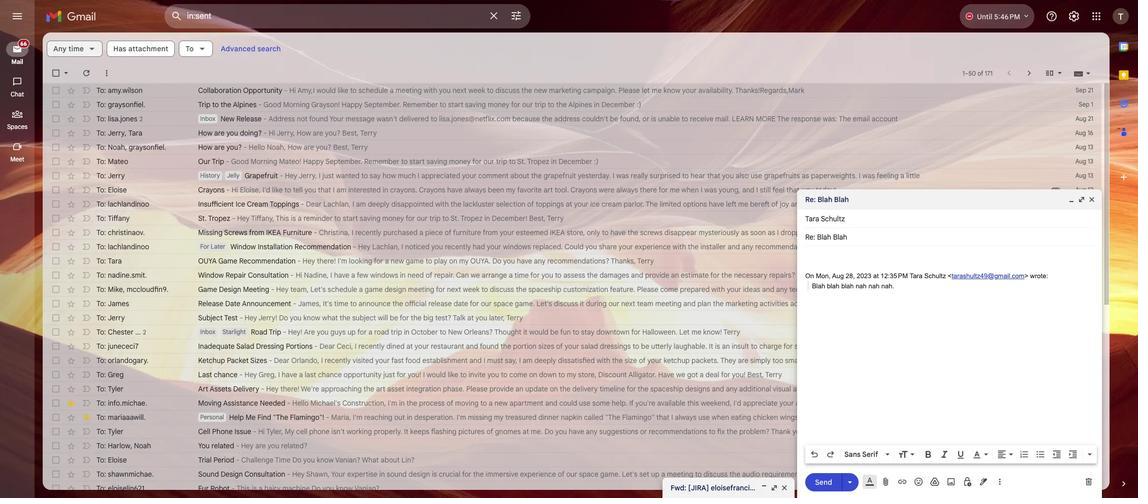 Task type: describe. For each thing, give the bounding box(es) containing it.
trip for road
[[269, 328, 281, 337]]

1 vertical spatial happy
[[303, 157, 324, 166]]

is left unable
[[652, 114, 657, 124]]

are up challenge
[[256, 442, 266, 451]]

0 vertical spatial we
[[471, 271, 480, 280]]

that down available at right bottom
[[657, 413, 670, 423]]

week for you
[[469, 86, 486, 95]]

aug for 26th row from the bottom of the page
[[1076, 129, 1087, 137]]

Search in mail text field
[[187, 11, 482, 21]]

4 aug 9 from the top
[[1078, 485, 1094, 493]]

to: for 16th row from the top
[[97, 299, 106, 309]]

2 horizontal spatial the
[[839, 114, 852, 124]]

0 horizontal spatial always
[[465, 186, 486, 195]]

design for meeting
[[219, 285, 241, 294]]

and right "joy"
[[792, 200, 804, 209]]

to: orlandogary.
[[97, 356, 149, 366]]

to: chester ... 2
[[97, 328, 146, 337]]

3 to: from the top
[[97, 114, 106, 123]]

advanced search options image
[[506, 6, 527, 26]]

working
[[347, 428, 372, 437]]

aug for 11th row from the top of the page
[[1077, 229, 1088, 236]]

2 horizontal spatial was
[[863, 171, 876, 180]]

to: for 17th row from the bottom
[[97, 257, 106, 266]]

an up gtms- on the right of page
[[807, 470, 815, 479]]

for down subject test - hey jerry! do you know what the subject will be for the big test? talk at you later, terry
[[358, 328, 367, 337]]

28 row from the top
[[43, 468, 1102, 482]]

are down grayson! on the top
[[313, 129, 323, 138]]

1 jerry from the top
[[108, 129, 125, 138]]

recently down ceci,
[[325, 356, 351, 366]]

minimize image
[[761, 485, 769, 493]]

older image
[[1025, 68, 1035, 78]]

2 you! from the left
[[733, 371, 746, 380]]

1 vertical spatial graysonfiel.
[[129, 143, 166, 152]]

saving for december!
[[360, 214, 381, 223]]

2 horizontal spatial am
[[523, 356, 533, 366]]

aug 13 for our trip - good morning mateo! happy september. remember to start saving money for our trip to st. tropez in december :)
[[1076, 158, 1094, 165]]

st. for st. tropez - hey tiffany, this is a reminder to start saving money for our trip to st. tropez in december! best, terry
[[451, 214, 459, 223]]

1 vertical spatial we
[[677, 371, 686, 380]]

to: for 25th row
[[97, 428, 106, 437]]

hi left the tyler,
[[258, 428, 265, 437]]

1 nah from the left
[[856, 282, 867, 290]]

0 horizontal spatial it
[[524, 328, 528, 337]]

on mon, aug 28, 2023 at 12:35 pm tara schultz <
[[806, 273, 952, 280]]

update
[[526, 385, 548, 394]]

1 horizontal spatial always
[[617, 186, 638, 195]]

22 row from the top
[[43, 382, 1102, 397]]

1 horizontal spatial provide
[[646, 271, 670, 280]]

tool.
[[555, 186, 569, 195]]

dear for dear ceci, i recently dined at your restaurant and found the portion sizes of your salad dressings to be utterly laughable. it is an insult to charge for such meager amounts of dressing. i demand that
[[320, 342, 335, 351]]

the down thought
[[501, 342, 512, 351]]

5 row from the top
[[43, 140, 1102, 155]]

to: for 3rd row from the bottom
[[97, 456, 106, 465]]

the up construction,
[[364, 385, 375, 394]]

a left hairy
[[259, 485, 263, 494]]

0 horizontal spatial use
[[579, 399, 591, 408]]

at right dined on the bottom left of the page
[[407, 342, 413, 351]]

0 horizontal spatial marketing
[[549, 86, 582, 95]]

the left size
[[613, 356, 623, 366]]

15 to: from the top
[[97, 285, 106, 294]]

cream
[[247, 200, 268, 209]]

best, up additional
[[748, 371, 764, 380]]

to: for 11th row from the top of the page
[[97, 228, 106, 237]]

2 nah from the left
[[869, 282, 880, 290]]

1 9 from the top
[[1091, 442, 1094, 450]]

hey down the mateo!
[[285, 171, 298, 180]]

best, down message
[[342, 129, 359, 138]]

hey down st. tropez - hey tiffany, this is a reminder to start saving money for our trip to st. tropez in december! best, terry
[[358, 243, 371, 252]]

a right expect
[[854, 200, 858, 209]]

4 9 from the top
[[1091, 485, 1094, 493]]

tyler,
[[266, 428, 283, 437]]

design for meeting
[[385, 285, 406, 294]]

meeting up trip to the alpines - good morning grayson! happy september. remember to start saving money for our trip to the alpines in december :)
[[396, 86, 422, 95]]

in left the need
[[400, 271, 406, 280]]

can
[[456, 271, 469, 280]]

0 vertical spatial thanks,
[[908, 243, 933, 252]]

is left clear
[[846, 228, 851, 237]]

screws
[[641, 228, 663, 237]]

a up furniture at left top
[[298, 214, 302, 223]]

2 blah from the left
[[842, 282, 854, 290]]

do right time
[[293, 456, 302, 465]]

is left hairy
[[252, 485, 257, 494]]

do down shawn,
[[312, 485, 321, 494]]

bereft
[[751, 200, 770, 209]]

1 horizontal spatial noah
[[134, 442, 151, 451]]

for right deal
[[722, 371, 731, 380]]

team,
[[291, 285, 309, 294]]

any up the weekend,
[[726, 385, 738, 394]]

1 horizontal spatial art
[[544, 186, 553, 195]]

1 vertical spatial lachlan,
[[373, 243, 400, 252]]

lackluster
[[463, 200, 495, 209]]

1 horizontal spatial remember
[[403, 100, 438, 109]]

jelly
[[227, 172, 240, 179]]

1 from from the left
[[249, 228, 264, 237]]

noticed
[[405, 243, 430, 252]]

say,
[[505, 356, 518, 366]]

3 aug 13 from the top
[[1076, 172, 1094, 179]]

11 row from the top
[[43, 226, 1102, 240]]

, for jerry
[[125, 129, 127, 138]]

24 row from the top
[[43, 411, 1102, 425]]

to: lisa.jones 2
[[97, 114, 143, 123]]

at left 'me.'
[[523, 428, 529, 437]]

that right demand
[[941, 342, 954, 351]]

portion
[[513, 342, 537, 351]]

on right oversight
[[908, 228, 916, 237]]

1 vertical spatial art
[[376, 385, 386, 394]]

1 horizontal spatial marketing
[[726, 299, 758, 309]]

you? down how are you doing? - hi jerry, how are you? best, terry
[[316, 143, 332, 152]]

6 row from the top
[[43, 155, 1102, 169]]

1 horizontal spatial am
[[356, 200, 366, 209]]

0 horizontal spatial come
[[510, 371, 528, 380]]

and up 'dinner'
[[546, 399, 558, 408]]

know!
[[704, 328, 723, 337]]

2 horizontal spatial always
[[675, 413, 697, 423]]

1 horizontal spatial as
[[768, 228, 776, 237]]

aug for 5th row from the top
[[1076, 143, 1087, 151]]

assigned
[[764, 484, 794, 493]]

more formatting options image
[[1086, 450, 1096, 460]]

Search in mail search field
[[165, 4, 531, 28]]

2 chance from the left
[[318, 371, 342, 380]]

must
[[487, 356, 503, 366]]

21 row from the top
[[43, 368, 1102, 382]]

1 horizontal spatial just
[[384, 371, 395, 380]]

13 for our trip - good morning mateo! happy september. remember to start saving money for our trip to st. tropez in december :)
[[1089, 158, 1094, 165]]

start for remember
[[410, 157, 425, 166]]

1 "the from the left
[[273, 413, 288, 423]]

0 vertical spatial pop out image
[[1078, 196, 1087, 204]]

found,
[[620, 114, 641, 124]]

history
[[200, 172, 220, 179]]

appreciated
[[422, 171, 461, 180]]

1 horizontal spatial the
[[778, 114, 790, 124]]

7 row from the top
[[43, 169, 1102, 183]]

saving for december
[[427, 157, 448, 166]]

7 cell from the top
[[1066, 327, 1102, 338]]

1 vertical spatial new
[[449, 328, 463, 337]]

the left "necessary"
[[722, 271, 733, 280]]

2 row from the top
[[43, 98, 1102, 112]]

1 blah from the left
[[828, 282, 840, 290]]

eloise for crayons - hi eloise, i'd like to tell you that i am interested in crayons. crayons have always been my favorite art tool. crayons were always there for me when i was young, and i still feel that way today!
[[108, 186, 127, 195]]

2023
[[857, 273, 872, 280]]

you up game design meeting - hey team, let's schedule a game design meeting for next week to discuss the spaceship customization feature. please come prepared with your ideas and any technical considerations.
[[542, 271, 554, 280]]

customization
[[564, 285, 609, 294]]

toggle split pane mode image
[[1045, 68, 1056, 78]]

your up wings. at the bottom right of page
[[780, 399, 794, 408]]

0 vertical spatial your
[[330, 114, 344, 124]]

1 vertical spatial :)
[[595, 157, 599, 166]]

art assets delivery - hey there! we're approaching the art asset integration phase. please provide an update on the delivery timeline for the spaceship designs and any additional visual assets. thanks, terry
[[198, 385, 861, 394]]

to: lachlandinoo for 18th row from the bottom of the page
[[97, 243, 149, 252]]

advanced
[[221, 44, 256, 53]]

activities
[[760, 299, 789, 309]]

doing?
[[240, 129, 262, 138]]

to: for 22th row
[[97, 385, 106, 394]]

1 horizontal spatial come
[[661, 285, 679, 294]]

joy
[[780, 200, 790, 209]]

eating
[[731, 413, 752, 423]]

mail.
[[716, 114, 731, 124]]

to
[[186, 44, 194, 53]]

the down the "collaboration"
[[221, 100, 231, 109]]

and down such
[[804, 356, 816, 366]]

cell for hey there! we're approaching the art asset integration phase. please provide an update on the delivery timeline for the spaceship designs and any additional visual assets. thanks, terry
[[1066, 384, 1102, 395]]

hey up delivery
[[245, 371, 257, 380]]

and down also
[[743, 186, 755, 195]]

to: for 29th row from the bottom
[[97, 86, 106, 95]]

gmail image
[[46, 6, 101, 26]]

1 horizontal spatial this
[[276, 214, 289, 223]]

1 horizontal spatial thank
[[797, 271, 817, 280]]

needs.
[[879, 356, 900, 366]]

refresh image
[[81, 68, 92, 78]]

suggestions
[[600, 428, 639, 437]]

0 vertical spatial experience
[[635, 243, 671, 252]]

discuss up release date announcement - james, it's time to announce the official release date for our space game. let's discuss it during our next team meeting and plan the marketing activities accor
[[490, 285, 514, 294]]

tropez for hey tiffany, this is a reminder to start saving money for our trip to st. tropez in december! best, terry
[[461, 214, 483, 223]]

0 horizontal spatial spaceship
[[529, 285, 562, 294]]

insufficient
[[198, 200, 234, 209]]

tara inside message body text box
[[910, 273, 923, 280]]

1 horizontal spatial deeply
[[535, 356, 557, 366]]

1 vertical spatial september.
[[326, 157, 363, 166]]

ketchup
[[664, 356, 690, 366]]

Subject field
[[806, 232, 1095, 243]]

0 vertical spatial space
[[494, 299, 513, 309]]

been
[[488, 186, 505, 195]]

13 row from the top
[[43, 254, 1102, 268]]

chicken
[[754, 413, 779, 423]]

2 vertical spatial next
[[622, 299, 636, 309]]

tropez for good morning mateo! happy september. remember to start saving money for our trip to st. tropez in december :)
[[528, 157, 550, 166]]

1 horizontal spatial windows
[[503, 243, 531, 252]]

inbox new release - address not found your message wasn't delivered to lisa.jones@netflix.com because the address couldn't be found, or is unable to receive mail. learn more the response was: the email account
[[200, 114, 899, 124]]

cell for hi nadine, i have a few windows in need of repair. can we arrange a time for you to assess the damages and provide an estimate for the necessary repairs? thank you, terry
[[1066, 270, 1102, 281]]

i up were
[[613, 171, 615, 180]]

cell for hi tyler, my cell phone isn't working properly. it keeps flashing pictures of gnomes at me. do you have any suggestions or recommendations to fix the problem? thank you, terry
[[1066, 427, 1102, 437]]

2 horizontal spatial start
[[448, 100, 464, 109]]

0 horizontal spatial few
[[357, 271, 369, 280]]

road
[[375, 328, 389, 337]]

availability.
[[699, 86, 734, 95]]

moving
[[198, 399, 222, 408]]

<
[[949, 273, 952, 280]]

is left crucial
[[432, 470, 437, 479]]

2 vertical spatial like
[[448, 371, 459, 380]]

to: eloise for trial
[[97, 456, 127, 465]]

0 vertical spatial it
[[709, 342, 714, 351]]

trip up comment
[[496, 157, 508, 166]]

the right "do"
[[875, 243, 885, 252]]

could
[[565, 243, 584, 252]]

my left needs.
[[867, 356, 877, 366]]

at inside message body text box
[[874, 273, 879, 280]]

11 for to: lachlandinoo
[[1090, 243, 1094, 251]]

hey up nadine,
[[303, 257, 315, 266]]

17 row from the top
[[43, 311, 1102, 325]]

1 horizontal spatial new
[[495, 399, 508, 408]]

1 vertical spatial game
[[198, 285, 217, 294]]

0 vertical spatial game
[[406, 257, 424, 266]]

0 horizontal spatial jerry,
[[277, 129, 295, 138]]

what
[[362, 456, 379, 465]]

5 to: from the top
[[97, 143, 106, 152]]

hey up the needed
[[266, 385, 279, 394]]

approaching
[[321, 385, 362, 394]]

you up shawn,
[[303, 456, 315, 465]]

1 vertical spatial vanian?
[[355, 485, 380, 494]]

2 horizontal spatial as
[[802, 171, 810, 180]]

our
[[198, 157, 210, 166]]

...
[[135, 328, 141, 337]]

the up 'because'
[[522, 86, 533, 95]]

there! for i'm
[[317, 257, 336, 266]]

for right estimate
[[711, 271, 720, 280]]

to: for 22th row from the bottom of the page
[[97, 186, 106, 195]]

consultation for sound design consultation
[[245, 470, 286, 479]]

are down insult
[[739, 356, 749, 366]]

properly.
[[374, 428, 403, 437]]

1 vertical spatial you,
[[793, 428, 807, 437]]

hi up noah,
[[269, 129, 275, 138]]

with up discount
[[597, 356, 611, 366]]

i'm down the them.
[[819, 243, 829, 252]]

0 vertical spatial store,
[[567, 228, 585, 237]]

to: tyler for cell
[[97, 428, 123, 437]]

consultation for window repair consultation
[[248, 271, 289, 280]]

to: for 19th row from the top
[[97, 342, 106, 351]]

0 horizontal spatial window
[[198, 271, 224, 280]]

jerry!
[[259, 314, 277, 323]]

to: jerry for 17th row from the top of the page
[[97, 314, 125, 323]]

in down how
[[383, 186, 389, 195]]

to: for 24th row from the top of the page
[[97, 413, 106, 423]]

0 vertical spatial money
[[488, 100, 510, 109]]

16 row from the top
[[43, 297, 1102, 311]]

wings.
[[780, 413, 801, 423]]

1 horizontal spatial about
[[511, 171, 530, 180]]

aug inside message body text box
[[833, 273, 844, 280]]

clear search image
[[484, 6, 504, 26]]

to: tyler for art
[[97, 385, 123, 394]]

1 vertical spatial schedule
[[328, 285, 357, 294]]

the down disappear
[[688, 243, 699, 252]]

know down james,
[[304, 314, 321, 323]]

0 horizontal spatial game.
[[515, 299, 535, 309]]

26 row from the top
[[43, 439, 1102, 454]]

test?
[[435, 314, 452, 323]]

do up the "arrange"
[[493, 257, 502, 266]]

cell for dear orlando, i recently visited your fast food establishment and i must say, i am deeply dissatisfied with the size of your ketchup packets. they are simply too small and inadequate for my needs. i
[[1066, 356, 1102, 366]]

assess
[[564, 271, 586, 280]]

i right greg,
[[278, 371, 280, 380]]

to: greg
[[97, 371, 124, 380]]

with down appreciated
[[436, 200, 449, 209]]

my
[[285, 428, 295, 437]]

11 for to: christinaov.
[[1090, 229, 1094, 236]]

left
[[727, 200, 737, 209]]

noah,
[[267, 143, 286, 152]]

size
[[625, 356, 638, 366]]

2 vertical spatial use
[[699, 413, 710, 423]]

0 horizontal spatial provide
[[490, 385, 514, 394]]

timeline
[[600, 385, 626, 394]]

0 horizontal spatial thank
[[772, 428, 791, 437]]

in down the lackluster at top
[[485, 214, 490, 223]]

50
[[969, 69, 977, 77]]

0 vertical spatial trip
[[198, 100, 211, 109]]

23 row from the top
[[43, 397, 1102, 411]]

tiffany,
[[251, 214, 274, 223]]

indent more ‪(⌘])‬ image
[[1069, 450, 1079, 460]]

2 horizontal spatial would
[[530, 328, 549, 337]]

the up could
[[560, 385, 571, 394]]

jerry for 17th row from the top of the page
[[108, 314, 125, 323]]

1 vertical spatial recommendation
[[239, 257, 296, 266]]

installer
[[701, 243, 726, 252]]

to: tara
[[97, 257, 122, 266]]

and up activities
[[763, 285, 775, 294]]

damages
[[600, 271, 630, 280]]

you related - hey are you related?
[[198, 442, 308, 451]]

1 row from the top
[[43, 83, 1102, 98]]

replaced.
[[533, 243, 563, 252]]

eloisefrancis23
[[711, 484, 762, 493]]

10 row from the top
[[43, 212, 1102, 226]]

i right flavor.
[[827, 200, 829, 209]]

1 alpines from the left
[[233, 100, 257, 109]]

do right 'me.'
[[545, 428, 554, 437]]

1 vertical spatial found
[[480, 342, 499, 351]]

know right let
[[664, 86, 681, 95]]

Message Body text field
[[806, 252, 1095, 443]]

discard draft ‪(⌘⇧d)‬ image
[[1085, 477, 1095, 488]]

your left availability. on the top right
[[683, 86, 697, 95]]

aug 11 for lachlandinoo
[[1077, 243, 1094, 251]]

1 horizontal spatial up
[[652, 470, 660, 479]]

to: for 23th row from the top of the page
[[97, 399, 106, 408]]

hey down ice at top
[[237, 214, 250, 223]]

13 for how are you? - hello noah, how are you? best, terry
[[1089, 143, 1094, 151]]

a left road
[[369, 328, 373, 337]]

aug for fourth row from the bottom
[[1078, 442, 1089, 450]]

reaching
[[364, 413, 393, 423]]

0 vertical spatial or
[[643, 114, 650, 124]]

to: for 28th row from the top of the page
[[97, 470, 106, 479]]

know up shawn,
[[317, 456, 334, 465]]

0 horizontal spatial december
[[559, 157, 593, 166]]

will
[[378, 314, 388, 323]]

packet
[[227, 356, 249, 366]]

13 cell from the top
[[1066, 413, 1102, 423]]

1 horizontal spatial schedule
[[359, 86, 388, 95]]

0 horizontal spatial was
[[617, 171, 629, 180]]

0 vertical spatial tara
[[129, 129, 142, 138]]

0 vertical spatial december
[[602, 100, 636, 109]]

i left wanted
[[319, 171, 321, 180]]

the down window repair consultation - hi nadine, i have a few windows in need of repair. can we arrange a time for you to assess the damages and provide an estimate for the necessary repairs? thank you, terry
[[516, 285, 527, 294]]

0 horizontal spatial remember
[[364, 157, 400, 166]]

issue
[[235, 428, 251, 437]]

a left little
[[901, 171, 905, 180]]

i up integration
[[423, 371, 425, 380]]

0 vertical spatial recommendation
[[295, 243, 351, 252]]

eloise for trial period - challenge time do you know vanian? what about lin?
[[108, 456, 127, 465]]

and up the feature.
[[632, 271, 644, 280]]

thanks!regards,mark
[[736, 86, 805, 95]]

immersive
[[486, 470, 519, 479]]

3 aug 9 from the top
[[1078, 471, 1094, 478]]

2 horizontal spatial use
[[751, 171, 763, 180]]

a right nadine,
[[351, 271, 355, 280]]

i right nadine,
[[331, 271, 332, 280]]

spaces
[[7, 123, 28, 131]]

fwd:
[[671, 484, 687, 493]]

have right nadine,
[[334, 271, 350, 280]]

1 vertical spatial it
[[404, 428, 409, 437]]

0 horizontal spatial pop out image
[[771, 485, 779, 493]]

to: for 21th row from the bottom of the page
[[97, 200, 106, 209]]

money for december
[[449, 157, 471, 166]]

1 lachlandinoo from the top
[[108, 200, 149, 209]]

hi left amy,i
[[289, 86, 296, 95]]

the up customization
[[587, 271, 598, 280]]

are left doing?
[[214, 129, 225, 138]]

0 vertical spatial vanian?
[[335, 456, 361, 465]]

>
[[1025, 273, 1029, 280]]

0 horizontal spatial new
[[391, 257, 404, 266]]

starlight
[[223, 328, 246, 336]]

next for you
[[453, 86, 467, 95]]

the left 'official'
[[393, 299, 403, 309]]

mon,
[[817, 273, 831, 280]]

for up if
[[627, 385, 636, 394]]

to: noah , graysonfiel.
[[97, 143, 166, 152]]

4 to: from the top
[[97, 129, 106, 138]]

trial
[[198, 456, 212, 465]]

to: for 20th row from the bottom of the page
[[97, 214, 106, 223]]

2 aug 9 from the top
[[1078, 457, 1094, 464]]

to: for 18th row from the bottom of the page
[[97, 243, 106, 252]]

your left ice
[[574, 200, 589, 209]]

and up the weekend,
[[712, 385, 725, 394]]

0 vertical spatial new
[[221, 114, 235, 124]]

14 row from the top
[[43, 268, 1102, 283]]

1 vertical spatial recommendations?
[[548, 257, 610, 266]]

1 horizontal spatial morning
[[283, 100, 310, 109]]

2 alpines from the left
[[569, 100, 593, 109]]

for up 'because'
[[511, 100, 521, 109]]

dropped
[[781, 228, 809, 237]]

to: for sixth row from the top of the page
[[97, 157, 106, 166]]

road trip - hey! are you guys up for a road trip in october to new orleans? thought it would be fun to stay downtown for halloween. let me know! terry
[[251, 328, 741, 337]]

cell for hey there! i'm looking for a new game to play on my ouya. do you have any recommendations? thanks, terry
[[1066, 256, 1102, 266]]

trip for our
[[212, 157, 224, 166]]

3 13 from the top
[[1089, 172, 1094, 179]]

1 horizontal spatial would
[[427, 371, 446, 380]]

1 you! from the left
[[408, 371, 422, 380]]

, for noah
[[125, 143, 127, 152]]

1 horizontal spatial i'd
[[734, 399, 742, 408]]

16 inside row
[[1088, 129, 1094, 137]]

discuss down customization
[[554, 299, 579, 309]]

hear
[[691, 171, 706, 180]]

to: jerry for 7th row from the top
[[97, 171, 125, 180]]

with right prepared
[[712, 285, 726, 294]]

that right feel
[[787, 186, 800, 195]]

any down called at the bottom right
[[586, 428, 598, 437]]

21 for amy.wilson
[[1089, 86, 1094, 94]]

it's
[[323, 299, 333, 309]]

period
[[214, 456, 234, 465]]

to: eloise for crayons
[[97, 186, 127, 195]]

1 vertical spatial experience
[[520, 470, 556, 479]]

1 horizontal spatial like
[[338, 86, 349, 95]]

design for is
[[409, 470, 430, 479]]

aug 13 for how are you? - hello noah, how are you? best, terry
[[1076, 143, 1094, 151]]

i left still
[[757, 186, 759, 195]]

opportunity
[[344, 371, 382, 380]]

0 horizontal spatial release
[[198, 299, 224, 309]]

for left such
[[784, 342, 793, 351]]

today!
[[816, 186, 837, 195]]

66
[[20, 40, 27, 47]]

to: christinaov.
[[97, 228, 145, 237]]

4 row from the top
[[43, 126, 1102, 140]]

your right had
[[487, 243, 502, 252]]



Task type: vqa. For each thing, say whether or not it's contained in the screenshot.
nah.
yes



Task type: locate. For each thing, give the bounding box(es) containing it.
3 9 from the top
[[1091, 471, 1094, 478]]

game
[[406, 257, 424, 266], [365, 285, 383, 294]]

an
[[672, 271, 680, 280], [722, 342, 730, 351], [516, 385, 524, 394], [807, 470, 815, 479]]

sep for good morning grayson! happy september. remember to start saving money for our trip to the alpines in december :)
[[1080, 101, 1090, 108]]

needed
[[260, 399, 286, 408]]

select input tool image
[[1086, 69, 1092, 77]]

as
[[802, 171, 810, 180], [742, 228, 749, 237], [768, 228, 776, 237]]

1 horizontal spatial happy
[[342, 100, 363, 109]]

row
[[43, 83, 1102, 98], [43, 98, 1102, 112], [43, 112, 1102, 126], [43, 126, 1102, 140], [43, 140, 1102, 155], [43, 155, 1102, 169], [43, 169, 1102, 183], [43, 183, 1102, 197], [43, 197, 1102, 212], [43, 212, 1102, 226], [43, 226, 1102, 240], [43, 240, 1102, 254], [43, 254, 1102, 268], [43, 268, 1102, 283], [43, 283, 1102, 297], [43, 297, 1102, 311], [43, 311, 1102, 325], [43, 325, 1102, 340], [43, 340, 1102, 354], [43, 354, 1102, 368], [43, 368, 1102, 382], [43, 382, 1102, 397], [43, 397, 1102, 411], [43, 411, 1102, 425], [43, 425, 1102, 439], [43, 439, 1102, 454], [43, 454, 1102, 468], [43, 468, 1102, 482], [43, 482, 1102, 496]]

date
[[225, 299, 241, 309]]

2 "the from the left
[[606, 413, 621, 423]]

meet heading
[[0, 156, 35, 164]]

27 row from the top
[[43, 454, 1102, 468]]

the down the alligator.
[[638, 385, 649, 394]]

december up grapefruit - hey jerry, i just wanted to say how much i appreciated your comment about the grapefruit yesterday. i was really surprised to hear that you also use grapefruits as paperweights. i was feeling a little
[[559, 157, 593, 166]]

only
[[587, 228, 601, 237]]

mateo
[[108, 157, 128, 166]]

settings image
[[1069, 10, 1081, 22]]

1 vertical spatial consultation
[[245, 470, 286, 479]]

i right wings. at the bottom right of page
[[803, 413, 804, 423]]

0 vertical spatial lachlan,
[[324, 200, 351, 209]]

subject test - hey jerry! do you know what the subject will be for the big test? talk at you later, terry
[[198, 314, 523, 323]]

11 cell from the top
[[1066, 384, 1102, 395]]

1 vertical spatial morning
[[251, 157, 277, 166]]

you up trip to the alpines - good morning grayson! happy september. remember to start saving money for our trip to the alpines in december :)
[[439, 86, 451, 95]]

25 row from the top
[[43, 425, 1102, 439]]

10 cell from the top
[[1066, 370, 1102, 380]]

1 crayons from the left
[[198, 186, 225, 195]]

new up inbox new release - address not found your message wasn't delivered to lisa.jones@netflix.com because the address couldn't be found, or is unable to receive mail. learn more the response was: the email account
[[534, 86, 548, 95]]

15 row from the top
[[43, 283, 1102, 297]]

1 horizontal spatial saving
[[427, 157, 448, 166]]

26 to: from the top
[[97, 442, 106, 451]]

my up selection
[[506, 186, 516, 195]]

1 horizontal spatial use
[[699, 413, 710, 423]]

to: for 21th row from the top of the page
[[97, 371, 106, 380]]

2 to: lachlandinoo from the top
[[97, 243, 149, 252]]

your right shawn,
[[331, 470, 346, 479]]

graysonfiel.
[[108, 100, 145, 109], [129, 143, 166, 152]]

:)
[[637, 100, 642, 109], [595, 157, 599, 166]]

selection
[[496, 200, 526, 209]]

jerry,
[[277, 129, 295, 138], [299, 171, 317, 180]]

dressing
[[256, 342, 284, 351]]

inbox for inbox new release - address not found your message wasn't delivered to lisa.jones@netflix.com because the address couldn't be found, or is unable to receive mail. learn more the response was: the email account
[[200, 115, 216, 123]]

for up the release
[[436, 285, 445, 294]]

1 to: jerry from the top
[[97, 171, 125, 180]]

hairy
[[265, 485, 281, 494]]

1 vertical spatial i'd
[[734, 399, 742, 408]]

for later window installation recommendation - hey lachlan, i noticed you recently had your windows replaced. could you share your experience with the installer and any recommendations? i'm looking to do the same. thanks, terry
[[200, 243, 951, 252]]

help.
[[612, 399, 628, 408]]

0 vertical spatial new
[[534, 86, 548, 95]]

to: eloise down to: mateo
[[97, 186, 127, 195]]

0 horizontal spatial 16
[[819, 484, 826, 493]]

0 vertical spatial spaceship
[[529, 285, 562, 294]]

aug 21
[[1076, 115, 1094, 123]]

the right plan in the bottom of the page
[[714, 299, 724, 309]]

new down the "collaboration"
[[221, 114, 235, 124]]

let
[[642, 86, 650, 95]]

18 to: from the top
[[97, 328, 106, 337]]

to: for first row from the bottom of the page
[[97, 485, 106, 494]]

1 horizontal spatial start
[[410, 157, 425, 166]]

29 row from the top
[[43, 482, 1102, 496]]

4 cell from the top
[[1066, 285, 1102, 295]]

hey up machine
[[292, 470, 305, 479]]

for down disappointed
[[406, 214, 415, 223]]

2 crayons from the left
[[419, 186, 446, 195]]

0 vertical spatial design
[[219, 285, 241, 294]]

for up game design meeting - hey team, let's schedule a game design meeting for next week to discuss the spaceship customization feature. please come prepared with your ideas and any technical considerations.
[[531, 271, 540, 280]]

your left part!
[[918, 228, 933, 237]]

17 to: from the top
[[97, 314, 106, 323]]

grapefruits
[[765, 171, 801, 180]]

1 chance from the left
[[214, 371, 238, 380]]

0 horizontal spatial would
[[317, 86, 336, 95]]

0 horizontal spatial the
[[646, 200, 658, 209]]

please for come
[[637, 285, 659, 294]]

recommendations?
[[756, 243, 818, 252], [548, 257, 610, 266]]

cell for dear ceci, i recently dined at your restaurant and found the portion sizes of your salad dressings to be utterly laughable. it is an insult to charge for such meager amounts of dressing. i demand that
[[1066, 342, 1102, 352]]

to: junececi7
[[97, 342, 139, 351]]

i right orlando,
[[321, 356, 323, 366]]

2 to: jerry from the top
[[97, 314, 125, 323]]

2 horizontal spatial like
[[448, 371, 459, 380]]

insufficient ice cream toppings - dear lachlan, i am deeply disappointed with the lackluster selection of toppings at your ice cream parlor. the limited options have left me bereft of joy and flavor. i expect a significant expansion of
[[198, 200, 937, 209]]

ice
[[591, 200, 600, 209]]

1 vertical spatial space
[[579, 470, 599, 479]]

0 horizontal spatial design
[[385, 285, 406, 294]]

grapefruit - hey jerry, i just wanted to say how much i appreciated your comment about the grapefruit yesterday. i was really surprised to hear that you also use grapefruits as paperweights. i was feeling a little
[[245, 171, 921, 180]]

please for let
[[619, 86, 641, 95]]

2 horizontal spatial tropez
[[528, 157, 550, 166]]

navigation
[[0, 33, 36, 499]]

1 vertical spatial lachlandinoo
[[108, 243, 149, 252]]

noah
[[108, 143, 125, 152], [134, 442, 151, 451]]

ideas
[[744, 285, 761, 294]]

come left prepared
[[661, 285, 679, 294]]

tropez up furniture
[[461, 214, 483, 223]]

it up portion in the bottom left of the page
[[524, 328, 528, 337]]

20 to: from the top
[[97, 356, 106, 366]]

aug for 27th row from the bottom
[[1076, 115, 1087, 123]]

7 to: from the top
[[97, 171, 106, 180]]

start up the lisa.jones@netflix.com
[[448, 100, 464, 109]]

19 to: from the top
[[97, 342, 106, 351]]

0 vertical spatial windows
[[503, 243, 531, 252]]

5 cell from the top
[[1066, 299, 1102, 309]]

1 horizontal spatial let's
[[537, 299, 552, 309]]

13 to: from the top
[[97, 257, 106, 266]]

2 tyler from the top
[[108, 428, 123, 437]]

jerry down 'james'
[[108, 314, 125, 323]]

me.
[[531, 428, 543, 437]]

piece
[[425, 228, 443, 237]]

discuss up [jira]
[[704, 470, 728, 479]]

thanks, up assistance
[[818, 385, 843, 394]]

1 to: lachlandinoo from the top
[[97, 200, 149, 209]]

pop out image
[[1078, 196, 1087, 204], [771, 485, 779, 493]]

in up couldn't
[[594, 100, 600, 109]]

0 horizontal spatial 1
[[963, 69, 965, 77]]

to: eloise down harlow
[[97, 456, 127, 465]]

spaces heading
[[0, 123, 35, 131]]

to button
[[179, 41, 213, 57]]

0 vertical spatial sep
[[1076, 86, 1087, 94]]

disappointed
[[392, 200, 434, 209]]

jerry
[[108, 129, 125, 138], [108, 171, 125, 180], [108, 314, 125, 323]]

we
[[471, 271, 480, 280], [677, 371, 686, 380]]

8 cell from the top
[[1066, 342, 1102, 352]]

0 vertical spatial found
[[309, 114, 328, 124]]

0 vertical spatial week
[[469, 86, 486, 95]]

we're
[[301, 385, 319, 394]]

a left piece
[[420, 228, 424, 237]]

3 row from the top
[[43, 112, 1102, 126]]

for down surprised
[[659, 186, 668, 195]]

2 ikea from the left
[[550, 228, 565, 237]]

like up grayson! on the top
[[338, 86, 349, 95]]

1
[[963, 69, 965, 77], [1092, 101, 1094, 108]]

like up "phase."
[[448, 371, 459, 380]]

robot
[[211, 485, 230, 494]]

0 horizontal spatial money
[[383, 214, 404, 223]]

lin?
[[402, 456, 415, 465]]

cell for hey greg, i have a last chance opportunity just for you! i would like to invite you to come on down to my store, discount alligator. have we got a deal for you! best, terry
[[1066, 370, 1102, 380]]

1 vertical spatial looking
[[349, 257, 373, 266]]

graysonfiel. down to: jerry , tara
[[129, 143, 166, 152]]

1 horizontal spatial recommendations?
[[756, 243, 818, 252]]

you,
[[819, 271, 832, 280], [793, 428, 807, 437]]

2 aug 13 from the top
[[1076, 158, 1094, 165]]

0 vertical spatial aug 12
[[1076, 186, 1094, 194]]

1 eloise from the top
[[108, 186, 127, 195]]

0 horizontal spatial september.
[[326, 157, 363, 166]]

for
[[511, 100, 521, 109], [473, 157, 482, 166], [659, 186, 668, 195], [406, 214, 415, 223], [374, 257, 383, 266], [531, 271, 540, 280], [711, 271, 720, 280], [436, 285, 445, 294], [470, 299, 479, 309], [400, 314, 409, 323], [358, 328, 367, 337], [632, 328, 641, 337], [784, 342, 793, 351], [856, 356, 865, 366], [397, 371, 406, 380], [722, 371, 731, 380], [627, 385, 636, 394], [462, 470, 472, 479]]

1 12 from the top
[[1089, 186, 1094, 194]]

cell for hello michael's construction, i'm in the process of moving to a new apartment and could use some help. if you're available this weekend, i'd appreciate your assistance in carrying a few
[[1066, 399, 1102, 409]]

always down the this
[[675, 413, 697, 423]]

0 horizontal spatial we
[[471, 271, 480, 280]]

to: for 7th row from the top
[[97, 171, 106, 180]]

dialog containing on mon, aug 28, 2023 at 12:35 pm tara schultz <
[[798, 190, 1103, 499]]

money for december!
[[383, 214, 404, 223]]

aug for sixth row from the top of the page
[[1076, 158, 1087, 165]]

installation
[[258, 243, 293, 252]]

search in mail image
[[168, 7, 186, 25]]

harlow
[[108, 442, 130, 451]]

opportunity
[[243, 86, 283, 95]]

aug for 22th row from the bottom of the page
[[1076, 186, 1087, 194]]

fur
[[198, 485, 209, 494]]

to: eloiselin621
[[97, 485, 144, 494]]

2 to: tyler from the top
[[97, 428, 123, 437]]

1 vertical spatial use
[[579, 399, 591, 408]]

need
[[408, 271, 424, 280]]

do
[[864, 243, 873, 252]]

mail heading
[[0, 58, 35, 66]]

1 horizontal spatial pop out image
[[1078, 196, 1087, 204]]

always up the lackluster at top
[[465, 186, 486, 195]]

dissatisfied
[[558, 356, 595, 366]]

next for for
[[447, 285, 461, 294]]

1 vertical spatial good
[[231, 157, 249, 166]]

12 to: from the top
[[97, 243, 106, 252]]

to: lachlandinoo up tiffany on the left top
[[97, 200, 149, 209]]

formatting options toolbar
[[806, 446, 1098, 464]]

1 horizontal spatial crayons
[[419, 186, 446, 195]]

you up orleans?
[[476, 314, 488, 323]]

2 eloise from the top
[[108, 456, 127, 465]]

address
[[269, 114, 295, 124]]

1 horizontal spatial st.
[[451, 214, 459, 223]]

you left also
[[723, 171, 734, 180]]

week down can
[[463, 285, 480, 294]]

0 vertical spatial would
[[317, 86, 336, 95]]

2 13 from the top
[[1089, 158, 1094, 165]]

consultation
[[248, 271, 289, 280], [245, 470, 286, 479]]

tell
[[293, 186, 303, 195]]

inadequate
[[198, 342, 235, 351]]

0 vertical spatial i'd
[[263, 186, 270, 195]]

a left clear
[[853, 228, 857, 237]]

2 aug 12 from the top
[[1076, 200, 1094, 208]]

game
[[218, 257, 237, 266], [198, 285, 217, 294]]

to: for 17th row from the top of the page
[[97, 314, 106, 323]]

was left young,
[[705, 186, 717, 195]]

the right 'more'
[[778, 114, 790, 124]]

main menu image
[[11, 10, 23, 22]]

about
[[511, 171, 530, 180], [381, 456, 400, 465]]

2 vertical spatial please
[[467, 385, 488, 394]]

1 21 from the top
[[1089, 86, 1094, 94]]

2 inside to: lisa.jones 2
[[140, 115, 143, 123]]

0 vertical spatial it
[[580, 299, 585, 309]]

0 vertical spatial 11
[[1090, 229, 1094, 236]]

2 from from the left
[[483, 228, 498, 237]]

inbox for inbox
[[200, 328, 216, 336]]

hi up team,
[[296, 271, 302, 280]]

alpines down opportunity
[[233, 100, 257, 109]]

navigation containing mail
[[0, 33, 36, 499]]

reminder
[[304, 214, 333, 223]]

be left utterly
[[642, 342, 650, 351]]

am down interested
[[356, 200, 366, 209]]

more image
[[102, 68, 112, 78]]

hello for hello noah, how are you? best, terry
[[249, 143, 265, 152]]

0 horizontal spatial when
[[682, 186, 699, 195]]

support image
[[1046, 10, 1059, 22]]

dear up "reminder"
[[306, 200, 322, 209]]

at right "talk"
[[468, 314, 474, 323]]

close image
[[1089, 196, 1097, 204]]

10 to: from the top
[[97, 214, 106, 223]]

0 horizontal spatial tara
[[108, 257, 122, 266]]

ikea
[[266, 228, 281, 237], [550, 228, 565, 237]]

23 to: from the top
[[97, 399, 106, 408]]

any down soon
[[742, 243, 754, 252]]

9 cell from the top
[[1066, 356, 1102, 366]]

let's down nadine,
[[311, 285, 326, 294]]

0 vertical spatial marketing
[[549, 86, 582, 95]]

1 vertical spatial design
[[409, 470, 430, 479]]

aug for 3rd row from the bottom
[[1078, 457, 1089, 464]]

you, down wings. at the bottom right of page
[[793, 428, 807, 437]]

and down mysteriously
[[728, 243, 740, 252]]

trip up dined on the bottom left of the page
[[391, 328, 402, 337]]

james,
[[298, 299, 321, 309]]

0 vertical spatial aug 13
[[1076, 143, 1094, 151]]

9 to: from the top
[[97, 200, 106, 209]]

search
[[258, 44, 281, 53]]

noah up mateo at the left top of page
[[108, 143, 125, 152]]

from down tiffany,
[[249, 228, 264, 237]]

0 horizontal spatial found
[[309, 114, 328, 124]]

you right tell
[[305, 186, 316, 195]]

, up shawnmichae.
[[130, 442, 132, 451]]

1 vertical spatial to: jerry
[[97, 314, 125, 323]]

week for for
[[463, 285, 480, 294]]

29 to: from the top
[[97, 485, 106, 494]]

tyler for cell phone issue - hi tyler, my cell phone isn't working properly. it keeps flashing pictures of gnomes at me. do you have any suggestions or recommendations to fix the problem? thank you, terry
[[108, 428, 123, 437]]

please left let
[[619, 86, 641, 95]]

thank
[[797, 271, 817, 280], [772, 428, 791, 437]]

it left "keeps"
[[404, 428, 409, 437]]

keeps
[[410, 428, 430, 437]]

1 horizontal spatial game
[[406, 257, 424, 266]]

with down disappear
[[673, 243, 687, 252]]

16 to: from the top
[[97, 299, 106, 309]]

process
[[419, 399, 445, 408]]

expect
[[830, 200, 853, 209]]

2 inbox from the top
[[200, 328, 216, 336]]

1 vertical spatial just
[[384, 371, 395, 380]]

21 for lisa.jones
[[1089, 115, 1094, 123]]

3 crayons from the left
[[571, 186, 597, 195]]

noah right harlow
[[134, 442, 151, 451]]

trip to the alpines - good morning grayson! happy september. remember to start saving money for our trip to the alpines in december :)
[[198, 100, 642, 109]]

personal help me find "the flamingo"! - maria, i'm reaching out in desperation. i'm missing my treasured dinner napkin called "the flamingo" that i always use when eating chicken wings. i remember men
[[200, 413, 855, 423]]

a down purchased
[[385, 257, 389, 266]]

2 cell from the top
[[1066, 256, 1102, 266]]

1 horizontal spatial design
[[409, 470, 430, 479]]

i'm down the asset
[[388, 399, 398, 408]]

dear for dear lachlan, i am deeply disappointed with the lackluster selection of toppings at your ice cream parlor. the limited options have left me bereft of joy and flavor. i expect a significant expansion of
[[306, 200, 322, 209]]

1 inside row
[[1092, 101, 1094, 108]]

any down the 'repairs?'
[[777, 285, 788, 294]]

0 vertical spatial jerry,
[[277, 129, 295, 138]]

challenge
[[241, 456, 274, 465]]

main content containing any time
[[43, 33, 1110, 499]]

chat heading
[[0, 91, 35, 99]]

to: for second row from the top
[[97, 100, 106, 109]]

discount
[[599, 371, 627, 380]]

19 row from the top
[[43, 340, 1102, 354]]

None checkbox
[[51, 68, 61, 78], [51, 100, 61, 110], [51, 128, 61, 138], [51, 142, 61, 153], [51, 185, 61, 195], [51, 199, 61, 209], [51, 214, 61, 224], [51, 256, 61, 266], [51, 270, 61, 281], [51, 384, 61, 395], [51, 399, 61, 409], [51, 413, 61, 423], [51, 441, 61, 451], [51, 470, 61, 480], [51, 484, 61, 494], [51, 68, 61, 78], [51, 100, 61, 110], [51, 128, 61, 138], [51, 142, 61, 153], [51, 185, 61, 195], [51, 199, 61, 209], [51, 214, 61, 224], [51, 256, 61, 266], [51, 270, 61, 281], [51, 384, 61, 395], [51, 399, 61, 409], [51, 413, 61, 423], [51, 441, 61, 451], [51, 470, 61, 480], [51, 484, 61, 494]]

2 lachlandinoo from the top
[[108, 243, 149, 252]]

1 vertical spatial it
[[524, 328, 528, 337]]

stay
[[581, 328, 595, 337]]

None checkbox
[[51, 85, 61, 96], [51, 114, 61, 124], [51, 157, 61, 167], [51, 171, 61, 181], [51, 228, 61, 238], [51, 242, 61, 252], [51, 285, 61, 295], [51, 299, 61, 309], [51, 313, 61, 323], [51, 327, 61, 338], [51, 342, 61, 352], [51, 356, 61, 366], [51, 370, 61, 380], [51, 427, 61, 437], [51, 456, 61, 466], [51, 85, 61, 96], [51, 114, 61, 124], [51, 157, 61, 167], [51, 171, 61, 181], [51, 228, 61, 238], [51, 242, 61, 252], [51, 285, 61, 295], [51, 299, 61, 309], [51, 313, 61, 323], [51, 327, 61, 338], [51, 342, 61, 352], [51, 356, 61, 366], [51, 370, 61, 380], [51, 427, 61, 437], [51, 456, 61, 466]]

really
[[631, 171, 649, 180]]

2 12 from the top
[[1089, 200, 1094, 208]]

you down napkin
[[556, 428, 567, 437]]

8 row from the top
[[43, 183, 1102, 197]]

a up missing
[[489, 399, 493, 408]]

0 horizontal spatial "the
[[273, 413, 288, 423]]

6 to: from the top
[[97, 157, 106, 166]]

cell for hey team, let's schedule a game design meeting for next week to discuss the spaceship customization feature. please come prepared with your ideas and any technical considerations.
[[1066, 285, 1102, 295]]

1 aug 9 from the top
[[1078, 442, 1094, 450]]

in right "out" at the bottom of page
[[407, 413, 413, 423]]

aug for 18th row from the bottom of the page
[[1077, 243, 1088, 251]]

the up eloisefrancis23
[[730, 470, 741, 479]]

1 inbox from the top
[[200, 115, 216, 123]]

i right needs.
[[902, 356, 904, 366]]

because
[[513, 114, 540, 124]]

1 aug 12 from the top
[[1076, 186, 1094, 194]]

1 vertical spatial release
[[198, 299, 224, 309]]

1 vertical spatial sep
[[1080, 101, 1090, 108]]

nah
[[856, 282, 867, 290], [869, 282, 880, 290]]

are down how are you doing? - hi jerry, how are you? best, terry
[[304, 143, 314, 152]]

orlandogary.
[[108, 356, 149, 366]]

the left immersive
[[473, 470, 484, 479]]

1 vertical spatial come
[[510, 371, 528, 380]]

ikea up "installation"
[[266, 228, 281, 237]]

sep for hi amy,i would like to schedule a meeting with you next week to discuss the new marketing campaign. please let me know your availability. thanks!regards,mark
[[1076, 86, 1087, 94]]

junececi7
[[108, 342, 139, 351]]

0 horizontal spatial windows
[[371, 271, 399, 280]]

december!
[[492, 214, 528, 223]]

i left demand
[[909, 342, 910, 351]]

looking left "do"
[[831, 243, 854, 252]]

december
[[602, 100, 636, 109], [559, 157, 593, 166]]

1 aug 11 from the top
[[1077, 229, 1094, 236]]

1 aug 13 from the top
[[1076, 143, 1094, 151]]

design for consultation
[[221, 470, 243, 479]]

requirements
[[762, 470, 805, 479]]

1 horizontal spatial was
[[705, 186, 717, 195]]

thank up "technical"
[[797, 271, 817, 280]]

0 vertical spatial design
[[385, 285, 406, 294]]

best, up esteemed
[[530, 214, 546, 223]]

1 horizontal spatial experience
[[635, 243, 671, 252]]

1 vertical spatial hello
[[293, 399, 309, 408]]

remember up say
[[364, 157, 400, 166]]

dressings
[[600, 342, 631, 351]]

design up 'official'
[[385, 285, 406, 294]]

9 row from the top
[[43, 197, 1102, 212]]

aug 11 for christinaov.
[[1077, 229, 1094, 236]]

20 row from the top
[[43, 354, 1102, 368]]

hello for hello michael's construction, i'm in the process of moving to a new apartment and could use some help. if you're available this weekend, i'd appreciate your assistance in carrying a few
[[293, 399, 309, 408]]

weekend,
[[701, 399, 732, 408]]

2 horizontal spatial this
[[831, 228, 844, 237]]

aug for 7th row from the top
[[1076, 172, 1087, 179]]

lachlan,
[[324, 200, 351, 209], [373, 243, 400, 252]]

to: for 20th row from the top of the page
[[97, 356, 106, 366]]

december up 'found,'
[[602, 100, 636, 109]]

orlando,
[[291, 356, 319, 366]]

25 to: from the top
[[97, 428, 106, 437]]

up
[[348, 328, 356, 337], [652, 470, 660, 479]]

window
[[231, 243, 256, 252], [198, 271, 224, 280]]

3 cell from the top
[[1066, 270, 1102, 281]]

hey up road on the left of page
[[245, 314, 257, 323]]

when up options
[[682, 186, 699, 195]]

time inside popup button
[[69, 44, 84, 53]]

i down the hear
[[701, 186, 703, 195]]

to: lachlandinoo for 21th row from the bottom of the page
[[97, 200, 149, 209]]

1 horizontal spatial it
[[709, 342, 714, 351]]

best, up wanted
[[333, 143, 350, 152]]

1 horizontal spatial we
[[677, 371, 686, 380]]

2 inside to: chester ... 2
[[143, 329, 146, 336]]

2 vertical spatial dear
[[274, 356, 290, 366]]

tyler for art assets delivery - hey there! we're approaching the art asset integration phase. please provide an update on the delivery timeline for the spaceship designs and any additional visual assets. thanks, terry
[[108, 385, 123, 394]]

jerry for 7th row from the top
[[108, 171, 125, 180]]

advanced search button
[[217, 40, 285, 58]]

2 to: from the top
[[97, 100, 106, 109]]

wanted
[[336, 171, 360, 180]]

0 vertical spatial next
[[453, 86, 467, 95]]

2 vertical spatial tara
[[910, 273, 923, 280]]

please
[[619, 86, 641, 95], [637, 285, 659, 294], [467, 385, 488, 394]]

gtms-
[[795, 484, 819, 493]]

1 13 from the top
[[1089, 143, 1094, 151]]

visual
[[773, 385, 792, 394]]

there! for we're
[[281, 385, 300, 394]]

1 vertical spatial marketing
[[726, 299, 758, 309]]

-
[[284, 86, 288, 95], [259, 100, 262, 109], [264, 114, 267, 124], [264, 129, 267, 138], [244, 143, 247, 152], [226, 157, 229, 166], [280, 171, 283, 180], [227, 186, 230, 195], [301, 200, 304, 209], [232, 214, 235, 223], [314, 228, 317, 237], [353, 243, 357, 252], [298, 257, 301, 266], [291, 271, 294, 280], [271, 285, 275, 294], [293, 299, 296, 309], [240, 314, 243, 323], [283, 328, 286, 337], [315, 342, 318, 351], [269, 356, 272, 366], [240, 371, 243, 380], [261, 385, 265, 394], [287, 399, 291, 408], [326, 413, 330, 423], [253, 428, 257, 437], [236, 442, 239, 451], [236, 456, 240, 465], [287, 470, 291, 479], [232, 485, 235, 494]]

related?
[[281, 442, 308, 451]]

0 vertical spatial about
[[511, 171, 530, 180]]

do
[[493, 257, 502, 266], [279, 314, 288, 323], [545, 428, 554, 437], [293, 456, 302, 465], [312, 485, 321, 494]]

12 row from the top
[[43, 240, 1102, 254]]

6 cell from the top
[[1066, 313, 1102, 323]]

cell for hey tiffany, this is a reminder to start saving money for our trip to st. tropez in december! best, terry
[[1066, 214, 1102, 224]]

0 horizontal spatial from
[[249, 228, 264, 237]]

1 vertical spatial to: eloise
[[97, 456, 127, 465]]

game up announce
[[365, 285, 383, 294]]

tropez down insufficient
[[208, 214, 230, 223]]

main content
[[43, 33, 1110, 499]]

1 vertical spatial dear
[[320, 342, 335, 351]]

trip up inbox new release - address not found your message wasn't delivered to lisa.jones@netflix.com because the address couldn't be found, or is unable to receive mail. learn more the response was: the email account
[[535, 100, 546, 109]]

start for reminder
[[343, 214, 358, 223]]

cell
[[1066, 214, 1102, 224], [1066, 256, 1102, 266], [1066, 270, 1102, 281], [1066, 285, 1102, 295], [1066, 299, 1102, 309], [1066, 313, 1102, 323], [1066, 327, 1102, 338], [1066, 342, 1102, 352], [1066, 356, 1102, 366], [1066, 370, 1102, 380], [1066, 384, 1102, 395], [1066, 399, 1102, 409], [1066, 413, 1102, 423], [1066, 427, 1102, 437]]

you, up blah
[[819, 271, 832, 280]]

18 row from the top
[[43, 325, 1102, 340]]

any down replaced.
[[534, 257, 546, 266]]

2 jerry from the top
[[108, 171, 125, 180]]

week up the lisa.jones@netflix.com
[[469, 86, 486, 95]]

1 vertical spatial eloise
[[108, 456, 127, 465]]

0 vertical spatial to: tyler
[[97, 385, 123, 394]]

1 horizontal spatial spaceship
[[651, 385, 684, 394]]

have down appreciated
[[447, 186, 463, 195]]

1 vertical spatial your
[[331, 470, 346, 479]]

window down screws
[[231, 243, 256, 252]]

14 to: from the top
[[97, 271, 106, 280]]

0 horizontal spatial game
[[365, 285, 383, 294]]

tropez up grapefruit
[[528, 157, 550, 166]]

you down shawn,
[[323, 485, 334, 494]]

2 21 from the top
[[1089, 115, 1094, 123]]

clear
[[859, 228, 875, 237]]

to: for 16th row from the bottom of the page
[[97, 271, 106, 280]]

2 9 from the top
[[1091, 457, 1094, 464]]

to: nadine.smit.
[[97, 271, 147, 280]]

cell for james, it's time to announce the official release date for our space game. let's discuss it during our next team meeting and plan the marketing activities accor
[[1066, 299, 1102, 309]]

inbox inside inbox new release - address not found your message wasn't delivered to lisa.jones@netflix.com because the address couldn't be found, or is unable to receive mail. learn more the response was: the email account
[[200, 115, 216, 123]]

0 horizontal spatial noah
[[108, 143, 125, 152]]

1 ikea from the left
[[266, 228, 281, 237]]

1 tyler from the top
[[108, 385, 123, 394]]

halloween.
[[643, 328, 678, 337]]

1 vertical spatial store,
[[579, 371, 597, 380]]

tab list
[[1110, 33, 1139, 462]]

fwd: [jira] eloisefrancis23 assigned gtms-16 to you
[[671, 484, 848, 493]]

24 to: from the top
[[97, 413, 106, 423]]

st. for our trip - good morning mateo! happy september. remember to start saving money for our trip to st. tropez in december :)
[[518, 157, 526, 166]]

have left last
[[282, 371, 297, 380]]

there! left we're
[[281, 385, 300, 394]]

that right tell
[[318, 186, 331, 195]]

1 horizontal spatial december
[[602, 100, 636, 109]]

announcement
[[242, 299, 291, 309]]

0 vertical spatial art
[[544, 186, 553, 195]]

dialog
[[798, 190, 1103, 499]]

2 11 from the top
[[1090, 243, 1094, 251]]

, for mike
[[123, 285, 125, 294]]

0 horizontal spatial experience
[[520, 470, 556, 479]]

cell for hey jerry! do you know what the subject will be for the big test? talk at you later, terry
[[1066, 313, 1102, 323]]

michael's
[[311, 399, 341, 408]]

same.
[[887, 243, 906, 252]]

surprised
[[650, 171, 681, 180]]

1 cell from the top
[[1066, 214, 1102, 224]]

, for harlow
[[130, 442, 132, 451]]



